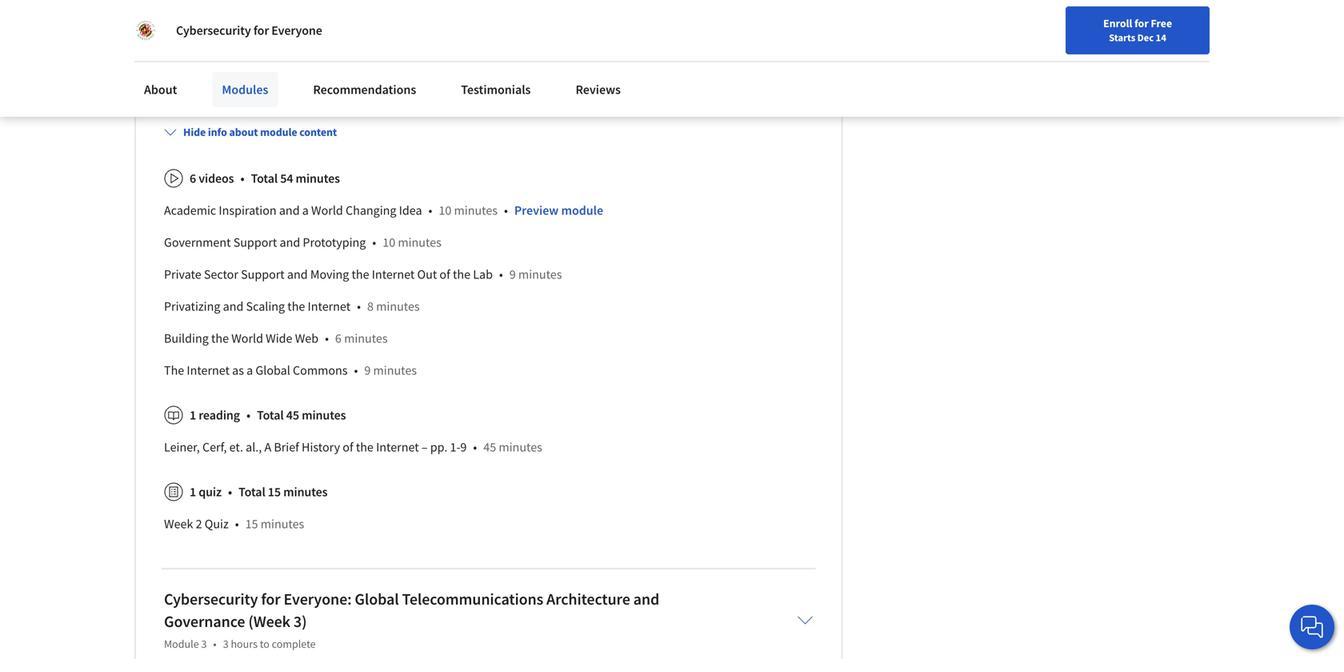 Task type: vqa. For each thing, say whether or not it's contained in the screenshot.


Task type: locate. For each thing, give the bounding box(es) containing it.
0 vertical spatial complete
[[267, 16, 311, 31]]

internet left –
[[376, 440, 419, 456]]

0 vertical spatial world
[[311, 203, 343, 219]]

minutes
[[296, 171, 340, 187], [454, 203, 498, 219], [398, 235, 442, 251], [519, 267, 562, 283], [376, 299, 420, 315], [344, 331, 388, 347], [373, 363, 417, 379], [302, 408, 346, 424], [499, 440, 542, 456], [283, 484, 328, 500], [261, 516, 304, 532]]

support down inspiration
[[233, 235, 277, 251]]

1 vertical spatial 45
[[484, 440, 496, 456]]

global inside cybersecurity for everyone: global telecommunications architecture and governance (week 3) module 3 • 3 hours to complete
[[355, 590, 399, 610]]

cybersecurity up governance
[[164, 590, 258, 610]]

academic inspiration and a world changing idea • 10 minutes • preview module
[[164, 203, 603, 219]]

1 inside button
[[1143, 13, 1148, 25]]

• up inspiration
[[240, 171, 245, 187]]

a right 'as'
[[247, 363, 253, 379]]

0 vertical spatial 9
[[510, 267, 516, 283]]

6 videos down what's included
[[190, 87, 233, 103]]

1 vertical spatial 10
[[383, 235, 395, 251]]

6 videos
[[190, 87, 233, 103], [190, 171, 234, 187]]

9 right pp.
[[460, 440, 467, 456]]

1 horizontal spatial 15
[[268, 484, 281, 500]]

idea
[[399, 203, 422, 219]]

private sector support and moving the internet out of the lab • 9 minutes
[[164, 267, 562, 283]]

0 horizontal spatial of
[[343, 440, 353, 456]]

lab
[[473, 267, 493, 283]]

6
[[190, 87, 196, 103], [190, 171, 196, 187], [335, 331, 342, 347]]

0 horizontal spatial 45
[[286, 408, 299, 424]]

15 down a
[[268, 484, 281, 500]]

1 horizontal spatial 1 quiz
[[385, 87, 417, 103]]

telecommunications
[[402, 590, 544, 610]]

a
[[302, 203, 309, 219], [247, 363, 253, 379]]

videos up academic
[[199, 171, 234, 187]]

total for total 45 minutes
[[257, 408, 284, 424]]

6 right about
[[190, 87, 196, 103]]

and left scaling
[[223, 299, 244, 315]]

wide
[[266, 331, 292, 347]]

reading up content on the top of page
[[294, 87, 334, 103]]

info about module content element
[[158, 111, 813, 547]]

0 vertical spatial 45
[[286, 408, 299, 424]]

0 vertical spatial to
[[255, 16, 265, 31]]

a for global
[[247, 363, 253, 379]]

1 horizontal spatial reading
[[294, 87, 334, 103]]

everyone
[[272, 22, 322, 38]]

9 right lab
[[510, 267, 516, 283]]

architecture
[[547, 590, 630, 610]]

15 right quiz at the left of the page
[[245, 516, 258, 532]]

privatizing
[[164, 299, 220, 315]]

1 vertical spatial total
[[257, 408, 284, 424]]

0 horizontal spatial a
[[247, 363, 253, 379]]

reading inside hide info about module content region
[[199, 408, 240, 424]]

global right the everyone:
[[355, 590, 399, 610]]

• left hour at left top
[[213, 16, 217, 31]]

hours
[[231, 637, 258, 652]]

6 videos up academic
[[190, 171, 234, 187]]

changing
[[346, 203, 397, 219]]

0 vertical spatial module
[[164, 16, 199, 31]]

1
[[1143, 13, 1148, 25], [223, 16, 229, 31], [285, 87, 291, 103], [385, 87, 392, 103], [190, 408, 196, 424], [190, 484, 196, 500]]

for inside cybersecurity for everyone: global telecommunications architecture and governance (week 3) module 3 • 3 hours to complete
[[261, 590, 281, 610]]

total up week 2 quiz • 15 minutes
[[239, 484, 265, 500]]

module right about on the left top
[[260, 125, 297, 139]]

internet left 'as'
[[187, 363, 230, 379]]

complete
[[267, 16, 311, 31], [272, 637, 316, 652]]

None search field
[[228, 10, 612, 42]]

videos
[[199, 87, 233, 103], [199, 171, 234, 187]]

modules
[[222, 82, 268, 98]]

for
[[1135, 16, 1149, 30], [254, 22, 269, 38], [261, 590, 281, 610]]

module
[[260, 125, 297, 139], [561, 203, 603, 219]]

1 vertical spatial videos
[[199, 171, 234, 187]]

2 horizontal spatial 9
[[510, 267, 516, 283]]

sector
[[204, 267, 238, 283]]

reading up cerf,
[[199, 408, 240, 424]]

for up (week
[[261, 590, 281, 610]]

of
[[440, 267, 450, 283], [343, 440, 353, 456]]

1 vertical spatial 6 videos
[[190, 171, 234, 187]]

0 horizontal spatial 15
[[245, 516, 258, 532]]

1 horizontal spatial of
[[440, 267, 450, 283]]

1 horizontal spatial 1 reading
[[285, 87, 334, 103]]

for inside "enroll for free starts dec 14"
[[1135, 16, 1149, 30]]

total
[[251, 171, 278, 187], [257, 408, 284, 424], [239, 484, 265, 500]]

2 module from the top
[[164, 637, 199, 652]]

1 vertical spatial to
[[260, 637, 270, 652]]

45
[[286, 408, 299, 424], [484, 440, 496, 456]]

inspiration
[[219, 203, 277, 219]]

1 horizontal spatial a
[[302, 203, 309, 219]]

• down the changing
[[372, 235, 376, 251]]

1 vertical spatial 2
[[196, 516, 202, 532]]

cybersecurity
[[176, 22, 251, 38], [164, 590, 258, 610]]

2 left quiz at the left of the page
[[196, 516, 202, 532]]

1 vertical spatial 1 reading
[[190, 408, 240, 424]]

cybersecurity up what's included
[[176, 22, 251, 38]]

1 horizontal spatial 45
[[484, 440, 496, 456]]

1 reading inside hide info about module content region
[[190, 408, 240, 424]]

1 vertical spatial complete
[[272, 637, 316, 652]]

quiz
[[394, 87, 417, 103], [199, 484, 222, 500]]

0 horizontal spatial 3
[[201, 637, 207, 652]]

• right quiz at the left of the page
[[235, 516, 239, 532]]

a
[[264, 440, 271, 456]]

1 vertical spatial global
[[355, 590, 399, 610]]

hide info about module content
[[183, 125, 337, 139]]

1 horizontal spatial 9
[[460, 440, 467, 456]]

testimonials link
[[452, 72, 541, 107]]

pp.
[[430, 440, 448, 456]]

45 right 1-
[[484, 440, 496, 456]]

for for free
[[1135, 16, 1149, 30]]

videos inside hide info about module content region
[[199, 171, 234, 187]]

0 vertical spatial 2
[[201, 16, 207, 31]]

0 vertical spatial total
[[251, 171, 278, 187]]

0 horizontal spatial quiz
[[199, 484, 222, 500]]

0 horizontal spatial 9
[[364, 363, 371, 379]]

complete down 3)
[[272, 637, 316, 652]]

3 left hours
[[223, 637, 229, 652]]

1 vertical spatial module
[[164, 637, 199, 652]]

• down governance
[[213, 637, 217, 652]]

2 inside hide info about module content region
[[196, 516, 202, 532]]

total for total 15 minutes
[[239, 484, 265, 500]]

to
[[255, 16, 265, 31], [260, 637, 270, 652]]

a up 'government support and prototyping • 10 minutes'
[[302, 203, 309, 219]]

internet left out
[[372, 267, 415, 283]]

web
[[295, 331, 319, 347]]

to right hours
[[260, 637, 270, 652]]

support
[[233, 235, 277, 251], [241, 267, 285, 283]]

9
[[510, 267, 516, 283], [364, 363, 371, 379], [460, 440, 467, 456]]

world up prototyping
[[311, 203, 343, 219]]

hide info about module content button
[[158, 118, 343, 147]]

1 vertical spatial quiz
[[199, 484, 222, 500]]

0 horizontal spatial 10
[[383, 235, 395, 251]]

1 vertical spatial 9
[[364, 363, 371, 379]]

1 vertical spatial reading
[[199, 408, 240, 424]]

hide info about module content region
[[164, 156, 813, 547]]

3 down governance
[[201, 637, 207, 652]]

1 3 from the left
[[201, 637, 207, 652]]

0 horizontal spatial global
[[256, 363, 290, 379]]

global
[[256, 363, 290, 379], [355, 590, 399, 610]]

preview
[[514, 203, 559, 219]]

0 vertical spatial module
[[260, 125, 297, 139]]

leiner,
[[164, 440, 200, 456]]

1 vertical spatial module
[[561, 203, 603, 219]]

for for everyone:
[[261, 590, 281, 610]]

1 reading up cerf,
[[190, 408, 240, 424]]

of right history
[[343, 440, 353, 456]]

45 up "brief"
[[286, 408, 299, 424]]

2
[[201, 16, 207, 31], [196, 516, 202, 532]]

–
[[422, 440, 428, 456]]

academic
[[164, 203, 216, 219]]

0 vertical spatial 6 videos
[[190, 87, 233, 103]]

1 vertical spatial cybersecurity
[[164, 590, 258, 610]]

3
[[201, 637, 207, 652], [223, 637, 229, 652]]

1 vertical spatial a
[[247, 363, 253, 379]]

about
[[229, 125, 258, 139]]

1 reading up content on the top of page
[[285, 87, 334, 103]]

world left wide
[[231, 331, 263, 347]]

module
[[164, 16, 199, 31], [164, 637, 199, 652]]

support up scaling
[[241, 267, 285, 283]]

2 6 videos from the top
[[190, 171, 234, 187]]

0 vertical spatial 6
[[190, 87, 196, 103]]

0 horizontal spatial 1 quiz
[[190, 484, 222, 500]]

1 horizontal spatial world
[[311, 203, 343, 219]]

the
[[352, 267, 369, 283], [453, 267, 471, 283], [288, 299, 305, 315], [211, 331, 229, 347], [356, 440, 374, 456]]

videos down what's included
[[199, 87, 233, 103]]

0 vertical spatial quiz
[[394, 87, 417, 103]]

0 vertical spatial reading
[[294, 87, 334, 103]]

1 horizontal spatial 3
[[223, 637, 229, 652]]

and inside cybersecurity for everyone: global telecommunications architecture and governance (week 3) module 3 • 3 hours to complete
[[634, 590, 660, 610]]

0 horizontal spatial world
[[231, 331, 263, 347]]

1 horizontal spatial module
[[561, 203, 603, 219]]

1 vertical spatial 1 quiz
[[190, 484, 222, 500]]

9 right commons
[[364, 363, 371, 379]]

commons
[[293, 363, 348, 379]]

reading
[[294, 87, 334, 103], [199, 408, 240, 424]]

included
[[203, 55, 251, 71]]

6 right web
[[335, 331, 342, 347]]

the right building
[[211, 331, 229, 347]]

complete right hour at left top
[[267, 16, 311, 31]]

1 horizontal spatial global
[[355, 590, 399, 610]]

for for everyone
[[254, 22, 269, 38]]

brief
[[274, 440, 299, 456]]

0 vertical spatial cybersecurity
[[176, 22, 251, 38]]

1 horizontal spatial 10
[[439, 203, 452, 219]]

total up a
[[257, 408, 284, 424]]

1 quiz inside hide info about module content region
[[190, 484, 222, 500]]

hour
[[231, 16, 253, 31]]

2 vertical spatial 9
[[460, 440, 467, 456]]

module right preview
[[561, 203, 603, 219]]

total left the "54"
[[251, 171, 278, 187]]

of right out
[[440, 267, 450, 283]]

0 horizontal spatial 1 reading
[[190, 408, 240, 424]]

governance
[[164, 612, 245, 632]]

et.
[[229, 440, 243, 456]]

10 right idea
[[439, 203, 452, 219]]

2 vertical spatial total
[[239, 484, 265, 500]]

the
[[164, 363, 184, 379]]

0 vertical spatial global
[[256, 363, 290, 379]]

world
[[311, 203, 343, 219], [231, 331, 263, 347]]

2 videos from the top
[[199, 171, 234, 187]]

recommendations link
[[304, 72, 426, 107]]

module down governance
[[164, 637, 199, 652]]

and right architecture on the left of page
[[634, 590, 660, 610]]

6 videos inside hide info about module content region
[[190, 171, 234, 187]]

and
[[279, 203, 300, 219], [280, 235, 300, 251], [287, 267, 308, 283], [223, 299, 244, 315], [634, 590, 660, 610]]

• left 8
[[357, 299, 361, 315]]

preview module link
[[514, 203, 603, 219]]

0 horizontal spatial reading
[[199, 408, 240, 424]]

1 vertical spatial world
[[231, 331, 263, 347]]

cybersecurity for everyone
[[176, 22, 322, 38]]

1 quiz
[[385, 87, 417, 103], [190, 484, 222, 500]]

•
[[213, 16, 217, 31], [240, 171, 245, 187], [429, 203, 432, 219], [504, 203, 508, 219], [372, 235, 376, 251], [499, 267, 503, 283], [357, 299, 361, 315], [325, 331, 329, 347], [354, 363, 358, 379], [246, 408, 251, 424], [473, 440, 477, 456], [228, 484, 232, 500], [235, 516, 239, 532], [213, 637, 217, 652]]

module right university of maryland, college park image
[[164, 16, 199, 31]]

for right hour at left top
[[254, 22, 269, 38]]

hide
[[183, 125, 206, 139]]

module 2 • 1 hour to complete
[[164, 16, 311, 31]]

2 left hour at left top
[[201, 16, 207, 31]]

module inside cybersecurity for everyone: global telecommunications architecture and governance (week 3) module 3 • 3 hours to complete
[[164, 637, 199, 652]]

0 vertical spatial videos
[[199, 87, 233, 103]]

to right hour at left top
[[255, 16, 265, 31]]

6 up academic
[[190, 171, 196, 187]]

quiz inside hide info about module content region
[[199, 484, 222, 500]]

0 horizontal spatial module
[[260, 125, 297, 139]]

14
[[1156, 31, 1167, 44]]

2 for week
[[196, 516, 202, 532]]

internet
[[372, 267, 415, 283], [308, 299, 351, 315], [187, 363, 230, 379], [376, 440, 419, 456]]

0 vertical spatial 1 reading
[[285, 87, 334, 103]]

cybersecurity inside cybersecurity for everyone: global telecommunications architecture and governance (week 3) module 3 • 3 hours to complete
[[164, 590, 258, 610]]

module inside hide info about module content dropdown button
[[260, 125, 297, 139]]

0 vertical spatial a
[[302, 203, 309, 219]]

global down building the world wide web • 6 minutes
[[256, 363, 290, 379]]

10 down academic inspiration and a world changing idea • 10 minutes • preview module
[[383, 235, 395, 251]]

for up dec
[[1135, 16, 1149, 30]]

15
[[268, 484, 281, 500], [245, 516, 258, 532]]



Task type: describe. For each thing, give the bounding box(es) containing it.
54
[[280, 171, 293, 187]]

1 vertical spatial 6
[[190, 171, 196, 187]]

module inside hide info about module content region
[[561, 203, 603, 219]]

2 vertical spatial 6
[[335, 331, 342, 347]]

• left preview
[[504, 203, 508, 219]]

out
[[417, 267, 437, 283]]

0 vertical spatial of
[[440, 267, 450, 283]]

2 3 from the left
[[223, 637, 229, 652]]

what's included
[[164, 55, 251, 71]]

private
[[164, 267, 201, 283]]

• up al.,
[[246, 408, 251, 424]]

0 vertical spatial 1 quiz
[[385, 87, 417, 103]]

2 for module
[[201, 16, 207, 31]]

a for world
[[302, 203, 309, 219]]

• right lab
[[499, 267, 503, 283]]

• inside cybersecurity for everyone: global telecommunications architecture and governance (week 3) module 3 • 3 hours to complete
[[213, 637, 217, 652]]

quiz
[[205, 516, 229, 532]]

total for total 54 minutes
[[251, 171, 278, 187]]

cerf,
[[202, 440, 227, 456]]

1-
[[450, 440, 460, 456]]

• total 54 minutes
[[240, 171, 340, 187]]

8
[[367, 299, 374, 315]]

week 2 quiz • 15 minutes
[[164, 516, 304, 532]]

government
[[164, 235, 231, 251]]

recommendations
[[313, 82, 416, 98]]

enroll
[[1104, 16, 1133, 30]]

global inside hide info about module content region
[[256, 363, 290, 379]]

testimonials
[[461, 82, 531, 98]]

1 button
[[1116, 10, 1160, 49]]

al.,
[[246, 440, 262, 456]]

(week
[[248, 612, 291, 632]]

chat with us image
[[1300, 615, 1325, 640]]

leiner, cerf, et. al., a brief history of the internet – pp. 1-9 • 45 minutes
[[164, 440, 542, 456]]

0 vertical spatial support
[[233, 235, 277, 251]]

government support and prototyping • 10 minutes
[[164, 235, 442, 251]]

building
[[164, 331, 209, 347]]

• total 45 minutes
[[246, 408, 346, 424]]

and left prototyping
[[280, 235, 300, 251]]

internet down moving
[[308, 299, 351, 315]]

complete inside cybersecurity for everyone: global telecommunications architecture and governance (week 3) module 3 • 3 hours to complete
[[272, 637, 316, 652]]

modules link
[[212, 72, 278, 107]]

everyone:
[[284, 590, 352, 610]]

about
[[144, 82, 177, 98]]

scaling
[[246, 299, 285, 315]]

building the world wide web • 6 minutes
[[164, 331, 388, 347]]

1 vertical spatial support
[[241, 267, 285, 283]]

1 videos from the top
[[199, 87, 233, 103]]

dec
[[1138, 31, 1154, 44]]

• right 1-
[[473, 440, 477, 456]]

cybersecurity for everyone:
[[164, 590, 258, 610]]

free
[[1151, 16, 1172, 30]]

1 vertical spatial 15
[[245, 516, 258, 532]]

cybersecurity for everyone
[[176, 22, 251, 38]]

the right history
[[356, 440, 374, 456]]

• right idea
[[429, 203, 432, 219]]

university of maryland, college park image
[[134, 19, 157, 42]]

reviews
[[576, 82, 621, 98]]

and left moving
[[287, 267, 308, 283]]

english button
[[1009, 0, 1105, 52]]

about link
[[134, 72, 187, 107]]

cybersecurity for everyone: global telecommunications architecture and governance (week 3) module 3 • 3 hours to complete
[[164, 590, 660, 652]]

as
[[232, 363, 244, 379]]

privatizing and scaling the internet • 8 minutes
[[164, 299, 420, 315]]

1 vertical spatial of
[[343, 440, 353, 456]]

the internet as a global commons • 9 minutes
[[164, 363, 417, 379]]

enroll for free starts dec 14
[[1104, 16, 1172, 44]]

• total 15 minutes
[[228, 484, 328, 500]]

• right commons
[[354, 363, 358, 379]]

reviews link
[[566, 72, 631, 107]]

week
[[164, 516, 193, 532]]

starts
[[1109, 31, 1136, 44]]

• up week 2 quiz • 15 minutes
[[228, 484, 232, 500]]

1 module from the top
[[164, 16, 199, 31]]

the left lab
[[453, 267, 471, 283]]

0 vertical spatial 15
[[268, 484, 281, 500]]

the right scaling
[[288, 299, 305, 315]]

history
[[302, 440, 340, 456]]

english
[[1037, 18, 1076, 34]]

moving
[[310, 267, 349, 283]]

the right moving
[[352, 267, 369, 283]]

show notifications image
[[1128, 20, 1148, 39]]

to inside cybersecurity for everyone: global telecommunications architecture and governance (week 3) module 3 • 3 hours to complete
[[260, 637, 270, 652]]

and down • total 54 minutes
[[279, 203, 300, 219]]

0 vertical spatial 10
[[439, 203, 452, 219]]

what's
[[164, 55, 201, 71]]

1 horizontal spatial quiz
[[394, 87, 417, 103]]

content
[[299, 125, 337, 139]]

• right web
[[325, 331, 329, 347]]

1 6 videos from the top
[[190, 87, 233, 103]]

3)
[[294, 612, 307, 632]]

prototyping
[[303, 235, 366, 251]]

info
[[208, 125, 227, 139]]



